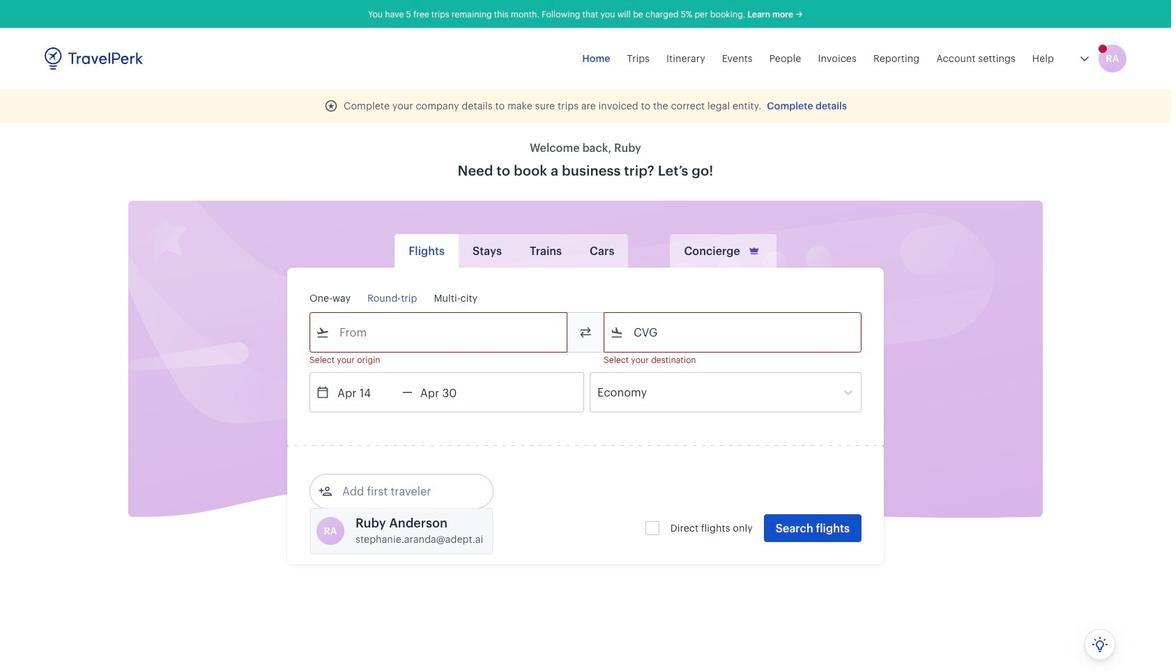 Task type: locate. For each thing, give the bounding box(es) containing it.
Add first traveler search field
[[333, 481, 478, 503]]

Depart text field
[[330, 373, 402, 412]]

From search field
[[330, 322, 549, 344]]

To search field
[[624, 322, 843, 344]]



Task type: vqa. For each thing, say whether or not it's contained in the screenshot.
"Add first traveler" search field
yes



Task type: describe. For each thing, give the bounding box(es) containing it.
Return text field
[[413, 373, 485, 412]]



